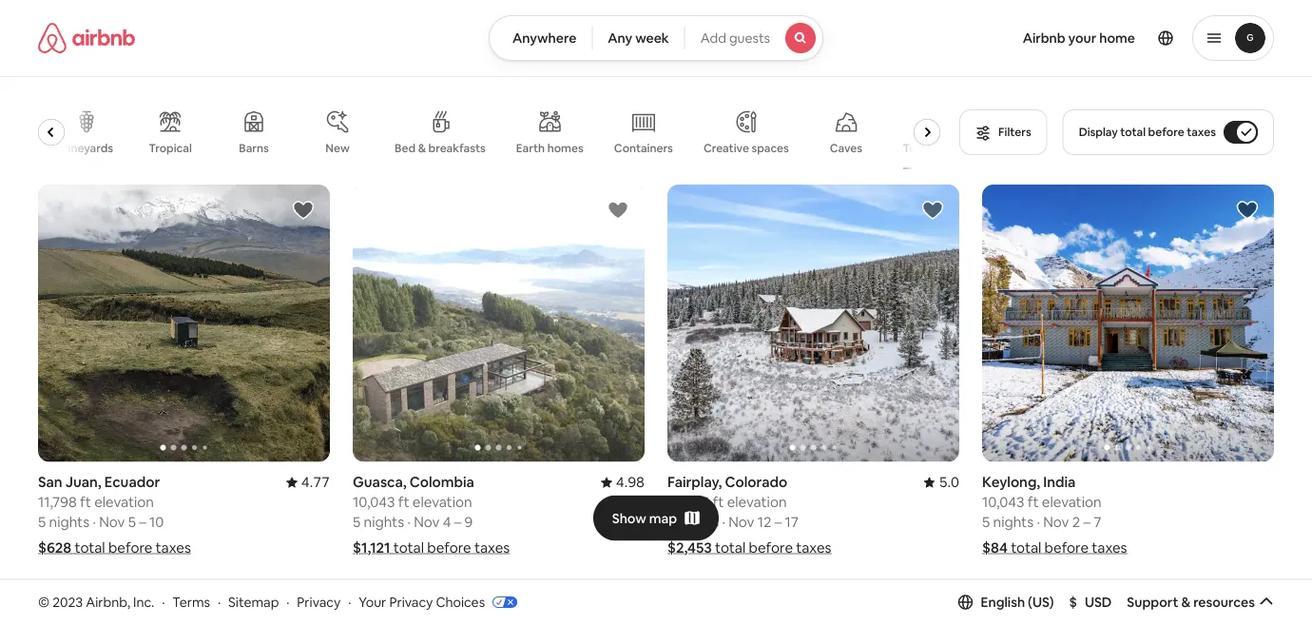 Task type: locate. For each thing, give the bounding box(es) containing it.
add guests button
[[685, 15, 824, 61]]

total inside button
[[1121, 125, 1146, 139]]

· inside the keylong, india 10,043 ft elevation 5 nights · nov 2 – 7 $84 total before taxes
[[1037, 513, 1041, 532]]

colombia
[[410, 473, 475, 492]]

nights down 10,995
[[679, 513, 719, 532]]

2 10,043 from the left
[[983, 493, 1025, 512]]

– for $1,121
[[455, 513, 462, 532]]

– for $2,453
[[775, 513, 782, 532]]

total right the $1,121
[[394, 539, 424, 557]]

before down 4
[[427, 539, 472, 557]]

10,043 inside the keylong, india 10,043 ft elevation 5 nights · nov 2 – 7 $84 total before taxes
[[983, 493, 1025, 512]]

ft down juan,
[[80, 493, 91, 512]]

1 horizontal spatial 10,043
[[983, 493, 1025, 512]]

fairplay,
[[668, 473, 722, 492]]

0 vertical spatial &
[[418, 141, 426, 156]]

& for breakfasts
[[418, 141, 426, 156]]

privacy
[[297, 593, 341, 610], [390, 593, 433, 610]]

taxes for guasca, colombia 10,043 ft elevation 5 nights · nov 4 – 9 $1,121 total before taxes
[[475, 539, 510, 557]]

5 up $84
[[983, 513, 991, 532]]

total inside guasca, colombia 10,043 ft elevation 5 nights · nov 4 – 9 $1,121 total before taxes
[[394, 539, 424, 557]]

nov left 4
[[414, 513, 440, 532]]

nights up the $1,121
[[364, 513, 404, 532]]

1 horizontal spatial privacy
[[390, 593, 433, 610]]

–
[[139, 513, 146, 532], [455, 513, 462, 532], [775, 513, 782, 532], [1084, 513, 1091, 532]]

1 10,043 from the left
[[353, 493, 395, 512]]

1 5 from the left
[[38, 513, 46, 532]]

2 ft from the left
[[398, 493, 410, 512]]

& right support
[[1182, 593, 1191, 611]]

total inside the fairplay, colorado 10,995 ft elevation 5 nights · nov 12 – 17 $2,453 total before taxes
[[716, 539, 746, 557]]

support
[[1128, 593, 1179, 611]]

– inside the fairplay, colorado 10,995 ft elevation 5 nights · nov 12 – 17 $2,453 total before taxes
[[775, 513, 782, 532]]

nights for $1,121
[[364, 513, 404, 532]]

english (us)
[[981, 593, 1055, 611]]

0 horizontal spatial privacy
[[297, 593, 341, 610]]

· left 12
[[722, 513, 726, 532]]

elevation down colombia
[[413, 493, 472, 512]]

4.98 out of 5 average rating image
[[601, 473, 645, 492]]

nights inside san juan, ecuador 11,798 ft elevation 5 nights · nov 5 – 10 $628 total before taxes
[[49, 513, 90, 532]]

nights inside the fairplay, colorado 10,995 ft elevation 5 nights · nov 12 – 17 $2,453 total before taxes
[[679, 513, 719, 532]]

3 – from the left
[[775, 513, 782, 532]]

5 5 from the left
[[983, 513, 991, 532]]

1 nights from the left
[[49, 513, 90, 532]]

10,043 inside guasca, colombia 10,043 ft elevation 5 nights · nov 4 – 9 $1,121 total before taxes
[[353, 493, 395, 512]]

add
[[701, 29, 727, 47]]

5.0 out of 5 average rating image
[[924, 473, 960, 492]]

before inside san juan, ecuador 11,798 ft elevation 5 nights · nov 5 – 10 $628 total before taxes
[[108, 539, 153, 557]]

ft inside guasca, colombia 10,043 ft elevation 5 nights · nov 4 – 9 $1,121 total before taxes
[[398, 493, 410, 512]]

taxes inside guasca, colombia 10,043 ft elevation 5 nights · nov 4 – 9 $1,121 total before taxes
[[475, 539, 510, 557]]

group containing vineyards
[[38, 95, 991, 169]]

home
[[1100, 29, 1136, 47]]

before inside the keylong, india 10,043 ft elevation 5 nights · nov 2 – 7 $84 total before taxes
[[1045, 539, 1089, 557]]

12
[[758, 513, 772, 532]]

1 ft from the left
[[80, 493, 91, 512]]

ft
[[80, 493, 91, 512], [398, 493, 410, 512], [713, 493, 724, 512], [1028, 493, 1039, 512]]

before down 10
[[108, 539, 153, 557]]

elevation up 2
[[1043, 493, 1102, 512]]

10,043
[[353, 493, 395, 512], [983, 493, 1025, 512]]

ft for guasca,
[[398, 493, 410, 512]]

keylong, india 10,043 ft elevation 5 nights · nov 2 – 7 $84 total before taxes
[[983, 473, 1128, 557]]

airbnb your home
[[1023, 29, 1136, 47]]

5 left 10
[[128, 513, 136, 532]]

nights inside guasca, colombia 10,043 ft elevation 5 nights · nov 4 – 9 $1,121 total before taxes
[[364, 513, 404, 532]]

1 nov from the left
[[99, 513, 125, 532]]

nov
[[99, 513, 125, 532], [414, 513, 440, 532], [729, 513, 755, 532], [1044, 513, 1070, 532]]

bed
[[395, 141, 416, 156]]

ft down guasca,
[[398, 493, 410, 512]]

elevation inside the keylong, india 10,043 ft elevation 5 nights · nov 2 – 7 $84 total before taxes
[[1043, 493, 1102, 512]]

$2,453
[[668, 539, 712, 557]]

10,043 down guasca,
[[353, 493, 395, 512]]

– inside guasca, colombia 10,043 ft elevation 5 nights · nov 4 – 9 $1,121 total before taxes
[[455, 513, 462, 532]]

3 ft from the left
[[713, 493, 724, 512]]

· down juan,
[[93, 513, 96, 532]]

1 elevation from the left
[[94, 493, 154, 512]]

before for fairplay, colorado 10,995 ft elevation 5 nights · nov 12 – 17 $2,453 total before taxes
[[749, 539, 793, 557]]

– left 7
[[1084, 513, 1091, 532]]

2 nov from the left
[[414, 513, 440, 532]]

ft right 10,995
[[713, 493, 724, 512]]

elevation down the ecuador
[[94, 493, 154, 512]]

4 5 from the left
[[668, 513, 676, 532]]

10
[[149, 513, 164, 532]]

4.98
[[616, 473, 645, 492]]

ft for keylong,
[[1028, 493, 1039, 512]]

spaces
[[752, 141, 790, 156]]

fairplay, colorado 10,995 ft elevation 5 nights · nov 12 – 17 $2,453 total before taxes
[[668, 473, 832, 557]]

5 for $2,453
[[668, 513, 676, 532]]

5 for $84
[[983, 513, 991, 532]]

2 nights from the left
[[364, 513, 404, 532]]

· left 4
[[408, 513, 411, 532]]

taxes inside san juan, ecuador 11,798 ft elevation 5 nights · nov 5 – 10 $628 total before taxes
[[156, 539, 191, 557]]

nov left 2
[[1044, 513, 1070, 532]]

5 inside the fairplay, colorado 10,995 ft elevation 5 nights · nov 12 – 17 $2,453 total before taxes
[[668, 513, 676, 532]]

anywhere button
[[489, 15, 593, 61]]

none search field containing anywhere
[[489, 15, 824, 61]]

taxes for keylong, india 10,043 ft elevation 5 nights · nov 2 – 7 $84 total before taxes
[[1093, 539, 1128, 557]]

4 elevation from the left
[[1043, 493, 1102, 512]]

3 nights from the left
[[679, 513, 719, 532]]

· right terms link
[[218, 593, 221, 610]]

total right the $628
[[75, 539, 105, 557]]

containers
[[614, 141, 673, 156]]

total right "display"
[[1121, 125, 1146, 139]]

nov inside the keylong, india 10,043 ft elevation 5 nights · nov 2 – 7 $84 total before taxes
[[1044, 513, 1070, 532]]

elevation down colorado
[[728, 493, 787, 512]]

3 nov from the left
[[729, 513, 755, 532]]

nights for $84
[[994, 513, 1034, 532]]

nights down 11,798
[[49, 513, 90, 532]]

taxes inside the keylong, india 10,043 ft elevation 5 nights · nov 2 – 7 $84 total before taxes
[[1093, 539, 1128, 557]]

taxes for fairplay, colorado 10,995 ft elevation 5 nights · nov 12 – 17 $2,453 total before taxes
[[797, 539, 832, 557]]

elevation inside san juan, ecuador 11,798 ft elevation 5 nights · nov 5 – 10 $628 total before taxes
[[94, 493, 154, 512]]

sitemap
[[228, 593, 279, 610]]

nov for $84
[[1044, 513, 1070, 532]]

nov left 10
[[99, 513, 125, 532]]

4 nights from the left
[[994, 513, 1034, 532]]

– inside the keylong, india 10,043 ft elevation 5 nights · nov 2 – 7 $84 total before taxes
[[1084, 513, 1091, 532]]

week
[[636, 29, 670, 47]]

· left 2
[[1037, 513, 1041, 532]]

1 vertical spatial &
[[1182, 593, 1191, 611]]

caves
[[830, 141, 863, 156]]

&
[[418, 141, 426, 156], [1182, 593, 1191, 611]]

colorado
[[726, 473, 788, 492]]

5 inside the keylong, india 10,043 ft elevation 5 nights · nov 2 – 7 $84 total before taxes
[[983, 513, 991, 532]]

17
[[785, 513, 799, 532]]

total for fairplay, colorado 10,995 ft elevation 5 nights · nov 12 – 17 $2,453 total before taxes
[[716, 539, 746, 557]]

nov inside guasca, colombia 10,043 ft elevation 5 nights · nov 4 – 9 $1,121 total before taxes
[[414, 513, 440, 532]]

– left 9
[[455, 513, 462, 532]]

terms · sitemap · privacy ·
[[173, 593, 351, 610]]

add to wishlist: san juan, ecuador image
[[292, 199, 315, 222]]

0 horizontal spatial &
[[418, 141, 426, 156]]

nights up $84
[[994, 513, 1034, 532]]

before right "display"
[[1149, 125, 1185, 139]]

elevation
[[94, 493, 154, 512], [413, 493, 472, 512], [728, 493, 787, 512], [1043, 493, 1102, 512]]

4 ft from the left
[[1028, 493, 1039, 512]]

add to wishlist: fairplay, colorado image
[[922, 199, 945, 222]]

3 5 from the left
[[353, 513, 361, 532]]

5 up the $1,121
[[353, 513, 361, 532]]

taxes inside the fairplay, colorado 10,995 ft elevation 5 nights · nov 12 – 17 $2,453 total before taxes
[[797, 539, 832, 557]]

– left 10
[[139, 513, 146, 532]]

10,043 down keylong,
[[983, 493, 1025, 512]]

& right bed
[[418, 141, 426, 156]]

elevation inside the fairplay, colorado 10,995 ft elevation 5 nights · nov 12 – 17 $2,453 total before taxes
[[728, 493, 787, 512]]

before down 12
[[749, 539, 793, 557]]

4
[[443, 513, 451, 532]]

2 – from the left
[[455, 513, 462, 532]]

juan,
[[65, 473, 101, 492]]

keylong,
[[983, 473, 1041, 492]]

ft inside the fairplay, colorado 10,995 ft elevation 5 nights · nov 12 – 17 $2,453 total before taxes
[[713, 493, 724, 512]]

5 down 11,798
[[38, 513, 46, 532]]

3 elevation from the left
[[728, 493, 787, 512]]

airbnb
[[1023, 29, 1066, 47]]

0 horizontal spatial 10,043
[[353, 493, 395, 512]]

any
[[608, 29, 633, 47]]

5 inside guasca, colombia 10,043 ft elevation 5 nights · nov 4 – 9 $1,121 total before taxes
[[353, 513, 361, 532]]

nov inside the fairplay, colorado 10,995 ft elevation 5 nights · nov 12 – 17 $2,453 total before taxes
[[729, 513, 755, 532]]

before inside guasca, colombia 10,043 ft elevation 5 nights · nov 4 – 9 $1,121 total before taxes
[[427, 539, 472, 557]]

2023
[[53, 593, 83, 610]]

show
[[612, 510, 647, 527]]

top of the world
[[904, 141, 991, 156]]

privacy left your at the left bottom
[[297, 593, 341, 610]]

before for guasca, colombia 10,043 ft elevation 5 nights · nov 4 – 9 $1,121 total before taxes
[[427, 539, 472, 557]]

5
[[38, 513, 46, 532], [128, 513, 136, 532], [353, 513, 361, 532], [668, 513, 676, 532], [983, 513, 991, 532]]

elevation inside guasca, colombia 10,043 ft elevation 5 nights · nov 4 – 9 $1,121 total before taxes
[[413, 493, 472, 512]]

your
[[1069, 29, 1097, 47]]

·
[[93, 513, 96, 532], [408, 513, 411, 532], [722, 513, 726, 532], [1037, 513, 1041, 532], [162, 593, 165, 610], [218, 593, 221, 610], [287, 593, 290, 610], [348, 593, 351, 610]]

5 down 10,995
[[668, 513, 676, 532]]

· right the inc.
[[162, 593, 165, 610]]

before for keylong, india 10,043 ft elevation 5 nights · nov 2 – 7 $84 total before taxes
[[1045, 539, 1089, 557]]

before inside the fairplay, colorado 10,995 ft elevation 5 nights · nov 12 – 17 $2,453 total before taxes
[[749, 539, 793, 557]]

before down 2
[[1045, 539, 1089, 557]]

· left your at the left bottom
[[348, 593, 351, 610]]

1 – from the left
[[139, 513, 146, 532]]

nov inside san juan, ecuador 11,798 ft elevation 5 nights · nov 5 – 10 $628 total before taxes
[[99, 513, 125, 532]]

total inside san juan, ecuador 11,798 ft elevation 5 nights · nov 5 – 10 $628 total before taxes
[[75, 539, 105, 557]]

ft inside the keylong, india 10,043 ft elevation 5 nights · nov 2 – 7 $84 total before taxes
[[1028, 493, 1039, 512]]

5 for $1,121
[[353, 513, 361, 532]]

of
[[926, 141, 938, 156]]

2 elevation from the left
[[413, 493, 472, 512]]

group
[[38, 95, 991, 169], [38, 185, 330, 462], [353, 185, 645, 462], [668, 185, 960, 462], [983, 185, 1275, 462], [38, 595, 330, 625], [353, 595, 645, 625], [668, 595, 960, 625], [983, 595, 1275, 625]]

& inside group
[[418, 141, 426, 156]]

· inside guasca, colombia 10,043 ft elevation 5 nights · nov 4 – 9 $1,121 total before taxes
[[408, 513, 411, 532]]

ft down keylong,
[[1028, 493, 1039, 512]]

7
[[1094, 513, 1102, 532]]

nov left 12
[[729, 513, 755, 532]]

nights
[[49, 513, 90, 532], [364, 513, 404, 532], [679, 513, 719, 532], [994, 513, 1034, 532]]

total right $2,453
[[716, 539, 746, 557]]

5.0
[[940, 473, 960, 492]]

resources
[[1194, 593, 1256, 611]]

airbnb your home link
[[1012, 18, 1147, 58]]

profile element
[[847, 0, 1275, 76]]

1 horizontal spatial &
[[1182, 593, 1191, 611]]

ecuador
[[105, 473, 160, 492]]

total inside the keylong, india 10,043 ft elevation 5 nights · nov 2 – 7 $84 total before taxes
[[1011, 539, 1042, 557]]

4 nov from the left
[[1044, 513, 1070, 532]]

total right $84
[[1011, 539, 1042, 557]]

creative spaces
[[704, 141, 790, 156]]

taxes
[[1188, 125, 1217, 139], [156, 539, 191, 557], [475, 539, 510, 557], [797, 539, 832, 557], [1093, 539, 1128, 557]]

– left 17 at the right of the page
[[775, 513, 782, 532]]

top
[[904, 141, 924, 156]]

privacy right your at the left bottom
[[390, 593, 433, 610]]

4 – from the left
[[1084, 513, 1091, 532]]

privacy link
[[297, 593, 341, 610]]

nights inside the keylong, india 10,043 ft elevation 5 nights · nov 2 – 7 $84 total before taxes
[[994, 513, 1034, 532]]

None search field
[[489, 15, 824, 61]]

total for guasca, colombia 10,043 ft elevation 5 nights · nov 4 – 9 $1,121 total before taxes
[[394, 539, 424, 557]]



Task type: describe. For each thing, give the bounding box(es) containing it.
taxes inside button
[[1188, 125, 1217, 139]]

nights for $2,453
[[679, 513, 719, 532]]

display
[[1080, 125, 1119, 139]]

display total before taxes
[[1080, 125, 1217, 139]]

nov for $2,453
[[729, 513, 755, 532]]

world
[[961, 141, 991, 156]]

· left privacy link at the left of page
[[287, 593, 290, 610]]

© 2023 airbnb, inc. ·
[[38, 593, 165, 610]]

ft inside san juan, ecuador 11,798 ft elevation 5 nights · nov 5 – 10 $628 total before taxes
[[80, 493, 91, 512]]

add to wishlist: guasca, colombia image
[[607, 199, 630, 222]]

san
[[38, 473, 62, 492]]

display total before taxes button
[[1063, 109, 1275, 155]]

©
[[38, 593, 50, 610]]

elevation for guasca,
[[413, 493, 472, 512]]

9
[[465, 513, 473, 532]]

$
[[1070, 593, 1078, 611]]

earth homes
[[516, 141, 584, 156]]

$1,121
[[353, 539, 391, 557]]

11,798
[[38, 493, 77, 512]]

guasca,
[[353, 473, 407, 492]]

guasca, colombia 10,043 ft elevation 5 nights · nov 4 – 9 $1,121 total before taxes
[[353, 473, 510, 557]]

english (us) button
[[959, 593, 1055, 611]]

breakfasts
[[429, 141, 486, 156]]

4.77 out of 5 average rating image
[[286, 473, 330, 492]]

usd
[[1085, 593, 1113, 611]]

your
[[359, 593, 387, 610]]

– for $84
[[1084, 513, 1091, 532]]

your privacy choices link
[[359, 593, 518, 612]]

new
[[326, 141, 350, 156]]

homes
[[548, 141, 584, 156]]

2 privacy from the left
[[390, 593, 433, 610]]

sitemap link
[[228, 593, 279, 610]]

earth
[[516, 141, 545, 156]]

ft for fairplay,
[[713, 493, 724, 512]]

any week
[[608, 29, 670, 47]]

· inside the fairplay, colorado 10,995 ft elevation 5 nights · nov 12 – 17 $2,453 total before taxes
[[722, 513, 726, 532]]

tropical
[[149, 141, 192, 156]]

any week button
[[592, 15, 686, 61]]

$628
[[38, 539, 72, 557]]

2 5 from the left
[[128, 513, 136, 532]]

terms
[[173, 593, 210, 610]]

1 privacy from the left
[[297, 593, 341, 610]]

anywhere
[[513, 29, 577, 47]]

& for resources
[[1182, 593, 1191, 611]]

10,043 for keylong,
[[983, 493, 1025, 512]]

show map button
[[593, 495, 719, 541]]

add to wishlist: keylong, india image
[[1237, 199, 1260, 222]]

filters
[[999, 125, 1032, 139]]

4.77
[[301, 473, 330, 492]]

elevation for fairplay,
[[728, 493, 787, 512]]

$84
[[983, 539, 1008, 557]]

barns
[[239, 141, 269, 156]]

nov for $1,121
[[414, 513, 440, 532]]

choices
[[436, 593, 485, 610]]

english
[[981, 593, 1026, 611]]

show map
[[612, 510, 678, 527]]

guests
[[730, 29, 771, 47]]

support & resources
[[1128, 593, 1256, 611]]

10,995
[[668, 493, 710, 512]]

elevation for keylong,
[[1043, 493, 1102, 512]]

your privacy choices
[[359, 593, 485, 610]]

(us)
[[1029, 593, 1055, 611]]

add guests
[[701, 29, 771, 47]]

san juan, ecuador 11,798 ft elevation 5 nights · nov 5 – 10 $628 total before taxes
[[38, 473, 191, 557]]

filters button
[[960, 109, 1048, 155]]

vineyards
[[60, 141, 113, 156]]

10,043 for guasca,
[[353, 493, 395, 512]]

before inside button
[[1149, 125, 1185, 139]]

airbnb,
[[86, 593, 130, 610]]

bed & breakfasts
[[395, 141, 486, 156]]

creative
[[704, 141, 750, 156]]

terms link
[[173, 593, 210, 610]]

total for keylong, india 10,043 ft elevation 5 nights · nov 2 – 7 $84 total before taxes
[[1011, 539, 1042, 557]]

inc.
[[133, 593, 154, 610]]

$ usd
[[1070, 593, 1113, 611]]

map
[[650, 510, 678, 527]]

· inside san juan, ecuador 11,798 ft elevation 5 nights · nov 5 – 10 $628 total before taxes
[[93, 513, 96, 532]]

– inside san juan, ecuador 11,798 ft elevation 5 nights · nov 5 – 10 $628 total before taxes
[[139, 513, 146, 532]]

india
[[1044, 473, 1076, 492]]

support & resources button
[[1128, 593, 1275, 611]]

2
[[1073, 513, 1081, 532]]

the
[[940, 141, 958, 156]]



Task type: vqa. For each thing, say whether or not it's contained in the screenshot.
nov corresponding to $84
yes



